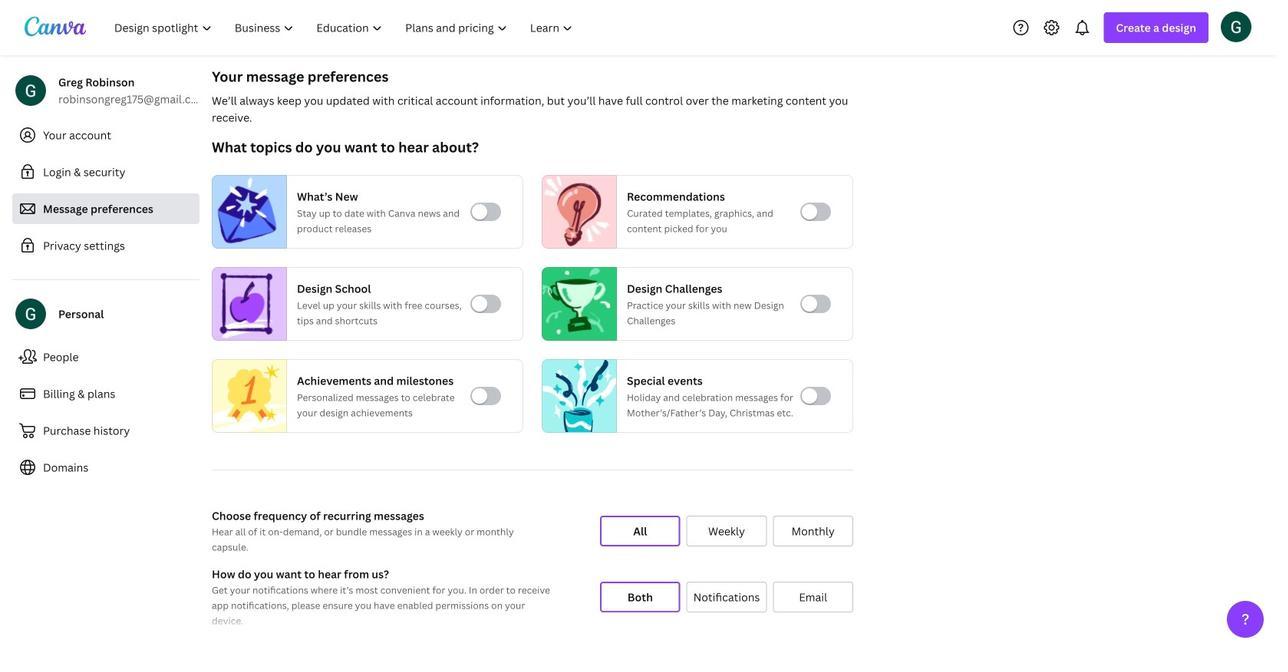Task type: vqa. For each thing, say whether or not it's contained in the screenshot.
the left people
no



Task type: locate. For each thing, give the bounding box(es) containing it.
topic image
[[213, 175, 280, 249], [543, 175, 610, 249], [213, 267, 280, 341], [543, 267, 610, 341], [213, 356, 286, 436], [543, 356, 617, 436]]

None button
[[600, 516, 681, 547], [687, 516, 767, 547], [773, 516, 854, 547], [600, 582, 681, 613], [687, 582, 767, 613], [773, 582, 854, 613], [600, 516, 681, 547], [687, 516, 767, 547], [773, 516, 854, 547], [600, 582, 681, 613], [687, 582, 767, 613], [773, 582, 854, 613]]

top level navigation element
[[104, 12, 586, 43]]



Task type: describe. For each thing, give the bounding box(es) containing it.
greg robinson image
[[1222, 11, 1252, 42]]



